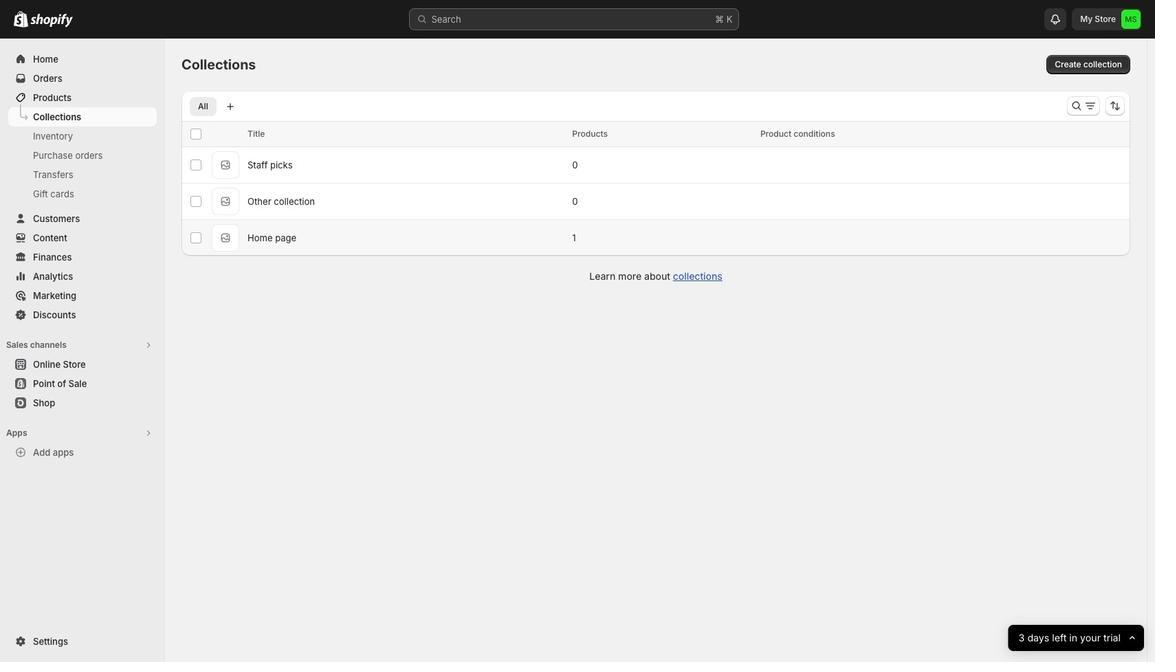 Task type: locate. For each thing, give the bounding box(es) containing it.
1 horizontal spatial shopify image
[[30, 14, 73, 28]]

0 horizontal spatial shopify image
[[14, 11, 28, 28]]

my store image
[[1121, 10, 1141, 29]]

shopify image
[[14, 11, 28, 28], [30, 14, 73, 28]]



Task type: vqa. For each thing, say whether or not it's contained in the screenshot.
My Store image on the top right
yes



